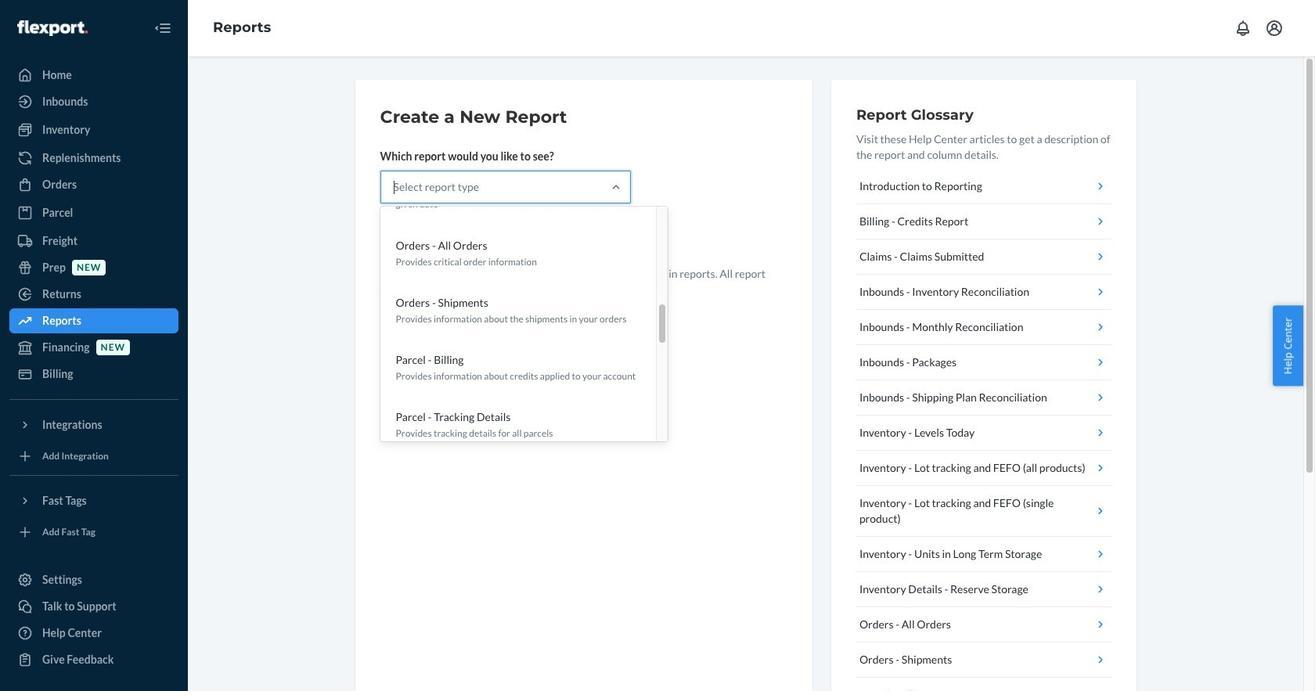 Task type: describe. For each thing, give the bounding box(es) containing it.
open account menu image
[[1266, 19, 1284, 38]]

close navigation image
[[154, 19, 172, 38]]

flexport logo image
[[17, 20, 88, 36]]

open notifications image
[[1234, 19, 1253, 38]]



Task type: vqa. For each thing, say whether or not it's contained in the screenshot.
second SQUARE image from the top
no



